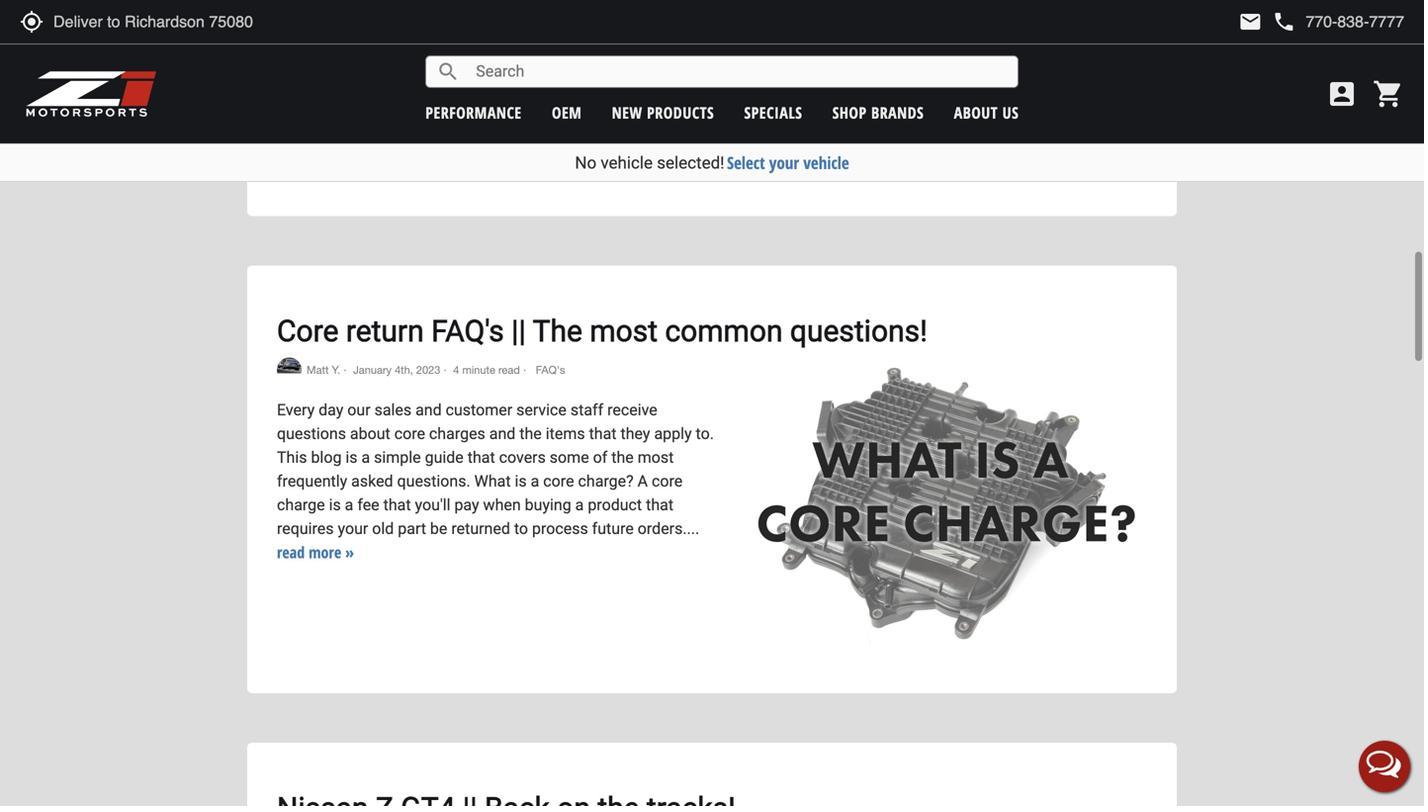 Task type: vqa. For each thing, say whether or not it's contained in the screenshot.
the Core return FAQ's || The most common questions! link
yes



Task type: describe. For each thing, give the bounding box(es) containing it.
that up old
[[383, 496, 411, 515]]

the
[[533, 314, 583, 349]]

you'll
[[415, 496, 451, 515]]

0 horizontal spatial faq's
[[431, 314, 504, 349]]

return
[[346, 314, 424, 349]]

a down the covers in the bottom of the page
[[531, 472, 540, 491]]

core return faq's || the most common questions! link
[[277, 314, 928, 349]]

more
[[309, 542, 342, 563]]

when
[[483, 496, 521, 515]]

process
[[532, 519, 588, 538]]

product
[[588, 496, 642, 515]]

mail link
[[1239, 10, 1263, 34]]

shop brands
[[833, 102, 924, 123]]

core return faq's || the most common questions! image
[[738, 358, 1148, 650]]

january 4th, 2023
[[353, 364, 441, 376]]

account_box
[[1327, 78, 1358, 110]]

new products link
[[612, 102, 714, 123]]

oem link
[[552, 102, 582, 123]]

0 vertical spatial your
[[770, 151, 800, 174]]

my_location
[[20, 10, 44, 34]]

0 vertical spatial most
[[590, 314, 658, 349]]

questions.
[[397, 472, 471, 491]]

day
[[319, 401, 344, 420]]

2 horizontal spatial is
[[515, 472, 527, 491]]

to.
[[696, 424, 714, 443]]

apply
[[654, 424, 692, 443]]

2023
[[416, 364, 441, 376]]

your inside every day our sales and customer service staff receive questions about core charges and the items that they apply to. this blog is a simple guide that covers some of the most frequently asked questions. what is a core charge? a core charge is a fee that you'll pay when buying a product that requires your old part be returned to process future orders.... read more »
[[338, 519, 368, 538]]

items
[[546, 424, 585, 443]]

account_box link
[[1322, 78, 1363, 110]]

buying
[[525, 496, 572, 515]]

1 vertical spatial the
[[612, 448, 634, 467]]

»
[[345, 542, 354, 563]]

vehicle inside no vehicle selected! select your vehicle
[[601, 153, 653, 173]]

a up process
[[575, 496, 584, 515]]

staff
[[571, 401, 604, 420]]

they
[[621, 424, 650, 443]]

1 horizontal spatial read
[[499, 364, 520, 376]]

every day our sales and customer service staff receive questions about core charges and the items that they apply to. this blog is a simple guide that covers some of the most frequently asked questions. what is a core charge? a core charge is a fee that you'll pay when buying a product that requires your old part be returned to process future orders.... read more »
[[277, 401, 714, 563]]

that up of
[[589, 424, 617, 443]]

phone link
[[1273, 10, 1405, 34]]

1 horizontal spatial and
[[490, 424, 516, 443]]

1 horizontal spatial is
[[346, 448, 358, 467]]

a down about
[[362, 448, 370, 467]]

||
[[512, 314, 526, 349]]

1 vertical spatial faq's
[[533, 364, 565, 376]]

asked
[[351, 472, 393, 491]]

select
[[727, 151, 765, 174]]

be
[[430, 519, 448, 538]]

common
[[665, 314, 783, 349]]

core return faq's || the most common questions!
[[277, 314, 928, 349]]

covers
[[499, 448, 546, 467]]

old
[[372, 519, 394, 538]]

selected!
[[657, 153, 725, 173]]

0 horizontal spatial is
[[329, 496, 341, 515]]

part
[[398, 519, 426, 538]]

guide
[[425, 448, 464, 467]]

brands
[[872, 102, 924, 123]]

receive
[[608, 401, 658, 420]]

every
[[277, 401, 315, 420]]

customer
[[446, 401, 513, 420]]

4
[[453, 364, 459, 376]]

january
[[353, 364, 392, 376]]

phone
[[1273, 10, 1296, 34]]

specials
[[745, 102, 803, 123]]

a
[[638, 472, 648, 491]]

orders....
[[638, 519, 700, 538]]

shopping_cart link
[[1368, 78, 1405, 110]]

about
[[350, 424, 391, 443]]

shopping_cart
[[1373, 78, 1405, 110]]



Task type: locate. For each thing, give the bounding box(es) containing it.
the
[[520, 424, 542, 443], [612, 448, 634, 467]]

charge
[[277, 496, 325, 515]]

minute
[[463, 364, 496, 376]]

about us
[[954, 102, 1019, 123]]

this
[[277, 448, 307, 467]]

to
[[514, 519, 528, 538]]

0 horizontal spatial the
[[520, 424, 542, 443]]

products
[[647, 102, 714, 123]]

no
[[575, 153, 597, 173]]

0 horizontal spatial vehicle
[[601, 153, 653, 173]]

questions!
[[790, 314, 928, 349]]

read
[[499, 364, 520, 376], [277, 542, 305, 563]]

that up what
[[468, 448, 495, 467]]

1 vertical spatial is
[[515, 472, 527, 491]]

that
[[589, 424, 617, 443], [468, 448, 495, 467], [383, 496, 411, 515], [646, 496, 674, 515]]

0 horizontal spatial read
[[277, 542, 305, 563]]

0 horizontal spatial and
[[416, 401, 442, 420]]

some
[[550, 448, 589, 467]]

1 vertical spatial most
[[638, 448, 674, 467]]

1 horizontal spatial your
[[770, 151, 800, 174]]

read inside every day our sales and customer service staff receive questions about core charges and the items that they apply to. this blog is a simple guide that covers some of the most frequently asked questions. what is a core charge? a core charge is a fee that you'll pay when buying a product that requires your old part be returned to process future orders.... read more »
[[277, 542, 305, 563]]

most inside every day our sales and customer service staff receive questions about core charges and the items that they apply to. this blog is a simple guide that covers some of the most frequently asked questions. what is a core charge? a core charge is a fee that you'll pay when buying a product that requires your old part be returned to process future orders.... read more »
[[638, 448, 674, 467]]

matt y. image
[[277, 358, 302, 374]]

new products
[[612, 102, 714, 123]]

1 vertical spatial your
[[338, 519, 368, 538]]

1 horizontal spatial faq's
[[533, 364, 565, 376]]

charge?
[[578, 472, 634, 491]]

shop brands link
[[833, 102, 924, 123]]

1 horizontal spatial vehicle
[[804, 151, 850, 174]]

about
[[954, 102, 998, 123]]

search
[[437, 60, 460, 84]]

is
[[346, 448, 358, 467], [515, 472, 527, 491], [329, 496, 341, 515]]

specials link
[[745, 102, 803, 123]]

Search search field
[[460, 56, 1018, 87]]

and right sales
[[416, 401, 442, 420]]

requires
[[277, 519, 334, 538]]

service
[[517, 401, 567, 420]]

and up the covers in the bottom of the page
[[490, 424, 516, 443]]

1 vertical spatial read
[[277, 542, 305, 563]]

a left the fee
[[345, 496, 354, 515]]

vehicle down shop
[[804, 151, 850, 174]]

core up simple
[[394, 424, 425, 443]]

read down requires
[[277, 542, 305, 563]]

performance link
[[426, 102, 522, 123]]

fee
[[357, 496, 380, 515]]

4 minute read
[[453, 364, 520, 376]]

performance
[[426, 102, 522, 123]]

a
[[362, 448, 370, 467], [531, 472, 540, 491], [345, 496, 354, 515], [575, 496, 584, 515]]

most
[[590, 314, 658, 349], [638, 448, 674, 467]]

0 vertical spatial read
[[499, 364, 520, 376]]

2 horizontal spatial core
[[652, 472, 683, 491]]

1 horizontal spatial the
[[612, 448, 634, 467]]

is right blog in the left of the page
[[346, 448, 358, 467]]

and
[[416, 401, 442, 420], [490, 424, 516, 443]]

the up the covers in the bottom of the page
[[520, 424, 542, 443]]

core up buying
[[543, 472, 574, 491]]

faq's
[[431, 314, 504, 349], [533, 364, 565, 376]]

that up orders....
[[646, 496, 674, 515]]

1 vertical spatial and
[[490, 424, 516, 443]]

most right the
[[590, 314, 658, 349]]

no vehicle selected! select your vehicle
[[575, 151, 850, 174]]

future
[[592, 519, 634, 538]]

faq's down the
[[533, 364, 565, 376]]

core
[[394, 424, 425, 443], [543, 472, 574, 491], [652, 472, 683, 491]]

frequently
[[277, 472, 347, 491]]

0 horizontal spatial core
[[394, 424, 425, 443]]

matt
[[307, 364, 329, 376]]

y.
[[332, 364, 340, 376]]

pay
[[455, 496, 479, 515]]

returned
[[452, 519, 510, 538]]

0 horizontal spatial your
[[338, 519, 368, 538]]

vehicle right no at top
[[601, 153, 653, 173]]

what
[[475, 472, 511, 491]]

blog
[[311, 448, 342, 467]]

select your vehicle link
[[727, 151, 850, 174]]

questions
[[277, 424, 346, 443]]

read right minute
[[499, 364, 520, 376]]

mail
[[1239, 10, 1263, 34]]

core right a
[[652, 472, 683, 491]]

1 horizontal spatial core
[[543, 472, 574, 491]]

is down frequently
[[329, 496, 341, 515]]

0 vertical spatial is
[[346, 448, 358, 467]]

about us link
[[954, 102, 1019, 123]]

core
[[277, 314, 339, 349]]

is down the covers in the bottom of the page
[[515, 472, 527, 491]]

us
[[1003, 102, 1019, 123]]

0 vertical spatial and
[[416, 401, 442, 420]]

our
[[348, 401, 371, 420]]

charges
[[429, 424, 486, 443]]

read more » link
[[277, 542, 354, 563]]

2 vertical spatial is
[[329, 496, 341, 515]]

your right select
[[770, 151, 800, 174]]

your up »
[[338, 519, 368, 538]]

the right of
[[612, 448, 634, 467]]

of
[[593, 448, 608, 467]]

sales
[[375, 401, 412, 420]]

0 vertical spatial the
[[520, 424, 542, 443]]

mail phone
[[1239, 10, 1296, 34]]

new
[[612, 102, 643, 123]]

racers through & through || z1 supporting new nissan z gt4 in sro pirelli gt4 america series image
[[738, 0, 1148, 173]]

faq's up minute
[[431, 314, 504, 349]]

oem
[[552, 102, 582, 123]]

0 vertical spatial faq's
[[431, 314, 504, 349]]

shop
[[833, 102, 867, 123]]

most up a
[[638, 448, 674, 467]]

your
[[770, 151, 800, 174], [338, 519, 368, 538]]

z1 motorsports logo image
[[25, 69, 158, 119]]

vehicle
[[804, 151, 850, 174], [601, 153, 653, 173]]

simple
[[374, 448, 421, 467]]

4th,
[[395, 364, 413, 376]]

matt y.
[[307, 364, 340, 376]]



